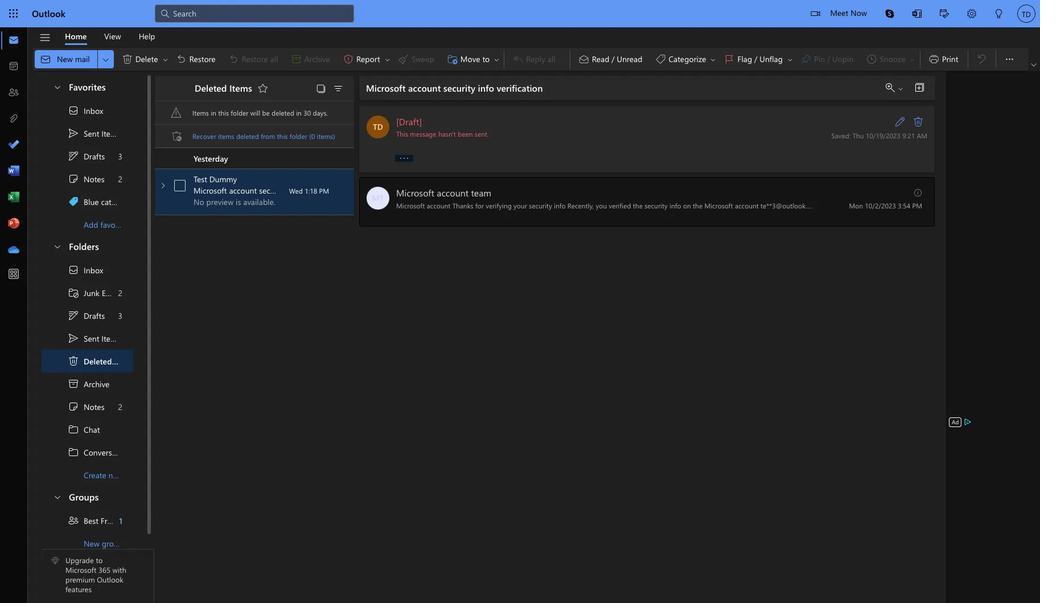 Task type: locate. For each thing, give the bounding box(es) containing it.
saved: thu 10/19/2023 9:21 am
[[832, 131, 928, 140]]

 right move
[[493, 56, 500, 63]]

0 vertical spatial inbox
[[84, 105, 103, 116]]

0 vertical spatial 
[[68, 128, 79, 139]]

new left group
[[84, 538, 100, 549]]

 up 
[[68, 150, 79, 162]]

1 horizontal spatial outlook
[[97, 575, 123, 585]]

1:18
[[305, 186, 317, 195]]

pm right 1:18
[[319, 186, 329, 195]]

 inbox inside tree
[[68, 264, 103, 276]]

0 horizontal spatial 
[[68, 355, 79, 367]]

 down  new mail
[[53, 82, 62, 91]]

1 the from the left
[[633, 201, 643, 210]]

upgrade to microsoft 365 with premium outlook features
[[66, 556, 126, 594]]

 button for 
[[161, 50, 170, 68]]

0 vertical spatial sent
[[84, 128, 99, 139]]

inbox up  junk email 2
[[84, 265, 103, 275]]

0 horizontal spatial pm
[[319, 186, 329, 195]]

1 vertical spatial outlook
[[97, 575, 123, 585]]

notes for second  tree item from the bottom of the page
[[84, 173, 105, 184]]

folders tree item
[[42, 236, 133, 259]]

3 2 from the top
[[118, 401, 122, 412]]

security left on
[[645, 201, 668, 210]]

 tree item for 
[[42, 259, 133, 281]]

drafts for 
[[84, 310, 105, 321]]

2 the from the left
[[693, 201, 703, 210]]

inbox down favorites tree item
[[84, 105, 103, 116]]

1  tree item from the top
[[42, 99, 133, 122]]

1 vertical spatial deleted
[[84, 356, 112, 367]]

 inside  flag / unflag 
[[787, 56, 794, 63]]

0 vertical spatial this
[[218, 108, 229, 117]]

1 sent from the top
[[84, 128, 99, 139]]

2
[[118, 173, 122, 184], [118, 287, 122, 298], [118, 401, 122, 412]]

tree
[[42, 259, 146, 486]]

drafts down  junk email 2
[[84, 310, 105, 321]]

 button
[[313, 80, 329, 96]]

new left mail
[[57, 53, 73, 64]]

tree containing 
[[42, 259, 146, 486]]

folder
[[231, 108, 249, 117], [290, 131, 307, 140], [125, 470, 146, 480]]

 button
[[158, 181, 167, 190]]

2 3 from the top
[[118, 310, 122, 321]]

 inside tree
[[68, 401, 79, 412]]

microsoft
[[366, 82, 406, 94], [194, 185, 227, 196], [396, 187, 435, 199], [396, 201, 425, 210], [705, 201, 733, 210], [66, 565, 96, 575]]

 button down  new mail
[[47, 76, 67, 97]]

in up the recover
[[211, 108, 216, 117]]

mon
[[849, 201, 863, 210]]

2 up category
[[118, 173, 122, 184]]

mt
[[372, 193, 384, 203]]

3 for 
[[118, 151, 122, 161]]

folder right new
[[125, 470, 146, 480]]

1 vertical spatial  drafts
[[68, 310, 105, 321]]

2 vertical spatial 
[[68, 355, 79, 367]]

 drafts up  tree item
[[68, 150, 105, 162]]

 tree item
[[42, 418, 133, 441], [42, 441, 133, 464]]

verification right the "wed" at top left
[[304, 185, 343, 196]]

groups tree item
[[42, 486, 133, 509]]

deleted right be
[[272, 108, 294, 117]]

 tree item
[[42, 373, 133, 395]]

to down new group at the left
[[96, 556, 103, 565]]


[[447, 54, 458, 65]]

 drafts inside favorites "tree"
[[68, 150, 105, 162]]

1  from the top
[[68, 105, 79, 116]]

2  tree item from the top
[[42, 304, 133, 327]]

 inside button
[[913, 116, 924, 128]]

/ right flag
[[755, 53, 758, 64]]

in left 30
[[296, 108, 302, 117]]

0 vertical spatial this
[[396, 129, 408, 138]]

yesterday heading
[[155, 148, 354, 169]]

tags group
[[573, 48, 918, 71]]

1  tree item from the top
[[42, 167, 133, 190]]

1 you from the left
[[596, 201, 607, 210]]

0 vertical spatial deleted
[[195, 82, 227, 94]]

home
[[65, 30, 87, 41]]

move
[[461, 53, 480, 64]]

microsoft down  button
[[396, 187, 435, 199]]

 up 
[[68, 264, 79, 276]]

drafts inside favorites "tree"
[[84, 151, 105, 161]]

1  notes from the top
[[68, 173, 105, 185]]

0 vertical spatial  sent items
[[68, 128, 121, 139]]

 inside favorites "tree"
[[68, 105, 79, 116]]

inbox inside favorites "tree"
[[84, 105, 103, 116]]

0 vertical spatial verification
[[497, 82, 543, 94]]

0 horizontal spatial /
[[612, 53, 615, 64]]

1 / from the left
[[612, 53, 615, 64]]

sent down favorites tree item
[[84, 128, 99, 139]]

deleted down "restore"
[[195, 82, 227, 94]]

 notes up  tree item
[[68, 173, 105, 185]]

be
[[262, 108, 270, 117]]

0 horizontal spatial in
[[211, 108, 216, 117]]

2 horizontal spatial folder
[[290, 131, 307, 140]]

outlook right premium
[[97, 575, 123, 585]]

 left groups
[[53, 492, 62, 502]]

this up items on the top left of the page
[[218, 108, 229, 117]]

1 vertical spatial 
[[68, 401, 79, 412]]

0 vertical spatial  tree item
[[42, 99, 133, 122]]

3  button from the top
[[47, 486, 67, 507]]

1 horizontal spatial to
[[483, 53, 490, 64]]


[[929, 54, 940, 65]]

security
[[444, 82, 476, 94], [259, 185, 286, 196], [529, 201, 552, 210], [645, 201, 668, 210], [883, 201, 906, 210]]

inbox for 
[[84, 265, 103, 275]]

1 horizontal spatial this
[[277, 131, 288, 140]]

1 vertical spatial new
[[84, 538, 100, 549]]

2 vertical spatial 2
[[118, 401, 122, 412]]

1 vertical spatial  inbox
[[68, 264, 103, 276]]

 for second  tree item from the bottom of the page
[[68, 173, 79, 185]]

items left  button
[[229, 82, 252, 94]]

create new folder tree item
[[42, 464, 146, 486]]

1 vertical spatial 
[[68, 310, 79, 321]]

 report 
[[343, 53, 391, 65]]

home button
[[56, 27, 95, 45]]

10/19/2023
[[866, 131, 901, 140]]

0 vertical spatial  inbox
[[68, 105, 103, 116]]

1  inbox from the top
[[68, 105, 103, 116]]

1  from the top
[[68, 173, 79, 185]]

 tree item up  deleted items
[[42, 327, 133, 350]]

 inside tree
[[68, 264, 79, 276]]

1 drafts from the top
[[84, 151, 105, 161]]

1  from the top
[[68, 424, 79, 435]]

1 horizontal spatial deleted
[[195, 82, 227, 94]]

favorite
[[100, 219, 127, 230]]

[draft] this message hasn't been sent.
[[396, 116, 489, 138]]

1 vertical spatial  tree item
[[42, 259, 133, 281]]

 inside  move to 
[[493, 56, 500, 63]]

 button for folders
[[47, 236, 67, 257]]

new inside  new mail
[[57, 53, 73, 64]]

 down favorites tree item
[[68, 105, 79, 116]]

0 horizontal spatial the
[[633, 201, 643, 210]]

inbox
[[84, 105, 103, 116], [84, 265, 103, 275]]

test dummy
[[194, 174, 237, 185]]

 button right unflag
[[786, 50, 795, 68]]

inbox inside tree
[[84, 265, 103, 275]]

0 horizontal spatial deleted
[[84, 356, 112, 367]]

 inbox
[[68, 105, 103, 116], [68, 264, 103, 276]]

to right move
[[483, 53, 490, 64]]

2 down the '' tree item
[[118, 401, 122, 412]]

items up the '' tree item
[[114, 356, 134, 367]]

2  tree item from the top
[[42, 395, 133, 418]]

2 inside  junk email 2
[[118, 287, 122, 298]]

 chat
[[68, 424, 100, 435]]

categorize
[[669, 53, 707, 64]]

unread
[[617, 53, 643, 64]]

you left verified
[[596, 201, 607, 210]]

notes up the blue
[[84, 173, 105, 184]]

application
[[0, 0, 1041, 603]]

microsoft account security info verification down 
[[366, 82, 543, 94]]

0 vertical spatial  tree item
[[42, 122, 133, 145]]


[[940, 9, 949, 18]]

0 vertical spatial drafts
[[84, 151, 105, 161]]

0 horizontal spatial outlook
[[32, 7, 65, 19]]

3 inside favorites "tree"
[[118, 151, 122, 161]]

more apps image
[[8, 269, 19, 280]]

verification
[[497, 82, 543, 94], [304, 185, 343, 196]]

report
[[356, 53, 380, 64]]

items in this folder will be deleted in 30 days.
[[193, 108, 328, 117]]

 inside the  categorize 
[[710, 56, 717, 63]]

a
[[851, 201, 855, 210]]

microsoft account thanks for verifying your security info recently, you verified the security info on the microsoft account te**3@outlook.com. this was a periodic security check which only happens if you haven't use
[[396, 201, 1041, 210]]

0 vertical spatial  tree item
[[42, 145, 133, 167]]

 left the 
[[710, 56, 717, 63]]

set your advertising preferences image
[[964, 417, 973, 427]]

 sent items
[[68, 128, 121, 139], [68, 333, 121, 344]]

recover items deleted from this folder (0 items) button
[[193, 131, 354, 141]]

3 inside tree
[[118, 310, 122, 321]]

microsoft down test dummy
[[194, 185, 227, 196]]

0 horizontal spatial verification
[[304, 185, 343, 196]]

folder left (0
[[290, 131, 307, 140]]

1  from the top
[[68, 150, 79, 162]]


[[40, 54, 51, 65]]


[[68, 173, 79, 185], [68, 401, 79, 412]]

3  button from the left
[[786, 50, 795, 68]]

folders
[[69, 240, 99, 252]]

1 vertical spatial this
[[277, 131, 288, 140]]

2 notes from the top
[[84, 401, 105, 412]]

0 vertical spatial 
[[68, 105, 79, 116]]

1  drafts from the top
[[68, 150, 105, 162]]

items inside favorites "tree"
[[102, 128, 121, 139]]

from
[[261, 131, 275, 140]]

outlook banner
[[0, 0, 1041, 29]]

1 vertical spatial notes
[[84, 401, 105, 412]]

2 horizontal spatial  button
[[786, 50, 795, 68]]

1 horizontal spatial this
[[824, 201, 836, 210]]

1 horizontal spatial verification
[[497, 82, 543, 94]]

 inside  
[[898, 85, 904, 92]]

help
[[139, 30, 155, 41]]

 tree item
[[42, 509, 133, 532]]

blue
[[84, 196, 99, 207]]

to do image
[[8, 140, 19, 151]]

tab list
[[56, 27, 164, 45]]

verification down  move to 
[[497, 82, 543, 94]]

deleted up archive
[[84, 356, 112, 367]]

2 2 from the top
[[118, 287, 122, 298]]

 notes
[[68, 173, 105, 185], [68, 401, 105, 412]]

2  button from the left
[[161, 50, 170, 68]]

 drafts for 
[[68, 150, 105, 162]]

1 vertical spatial to
[[96, 556, 103, 565]]

1 horizontal spatial microsoft account security info verification
[[366, 82, 543, 94]]

am
[[917, 131, 928, 140]]

0 horizontal spatial to
[[96, 556, 103, 565]]

1  sent items from the top
[[68, 128, 121, 139]]

0 vertical spatial microsoft account security info verification
[[366, 82, 543, 94]]

 inbox for 
[[68, 105, 103, 116]]

 button left 
[[161, 50, 170, 68]]

2  from the top
[[68, 447, 79, 458]]

the right verified
[[633, 201, 643, 210]]

1  from the top
[[68, 128, 79, 139]]

 up 
[[68, 173, 79, 185]]

 button inside folders tree item
[[47, 236, 67, 257]]

 for 
[[68, 264, 79, 276]]

verification inside message list list box
[[304, 185, 343, 196]]

0 horizontal spatial you
[[596, 201, 607, 210]]

 drafts inside tree
[[68, 310, 105, 321]]

additional information available image
[[915, 189, 923, 197]]

items up  deleted items
[[102, 333, 121, 344]]

1 vertical spatial pm
[[913, 201, 923, 210]]


[[68, 105, 79, 116], [68, 264, 79, 276]]

0 vertical spatial 
[[68, 424, 79, 435]]

 inside favorites "tree"
[[68, 150, 79, 162]]

0 vertical spatial pm
[[319, 186, 329, 195]]

1 vertical spatial  tree item
[[42, 327, 133, 350]]

 for 
[[68, 310, 79, 321]]

0 vertical spatial notes
[[84, 173, 105, 184]]

1 vertical spatial this
[[824, 201, 836, 210]]

3 up category
[[118, 151, 122, 161]]

deleted inside  deleted items
[[84, 356, 112, 367]]

outlook up  button
[[32, 7, 65, 19]]

mail
[[75, 53, 90, 64]]

 right 
[[898, 85, 904, 92]]

mon 10/2/2023 3:54 pm
[[849, 201, 923, 210]]

 inside  delete 
[[122, 54, 133, 65]]

 inside tree item
[[68, 355, 79, 367]]

 blue category
[[68, 196, 132, 207]]

microsoft account team
[[396, 187, 492, 199]]


[[579, 54, 590, 65]]

td image
[[1018, 5, 1036, 23]]

items inside  deleted items
[[114, 356, 134, 367]]

info left on
[[670, 201, 682, 210]]

 button right mail
[[98, 50, 114, 68]]

drafts
[[84, 151, 105, 161], [84, 310, 105, 321]]

 sent items up  tree item
[[68, 333, 121, 344]]

1 vertical spatial 2
[[118, 287, 122, 298]]

people image
[[8, 87, 19, 99]]

 button inside "groups" tree item
[[47, 486, 67, 507]]

drafts up the blue
[[84, 151, 105, 161]]

you right if
[[994, 201, 1005, 210]]

1 vertical spatial verification
[[304, 185, 343, 196]]

2 you from the left
[[994, 201, 1005, 210]]

1 notes from the top
[[84, 173, 105, 184]]

 right report
[[384, 56, 391, 63]]

 tree item up  tree item
[[42, 145, 133, 167]]

 inbox inside favorites "tree"
[[68, 105, 103, 116]]

 sent items down favorites tree item
[[68, 128, 121, 139]]

 tree item down  chat
[[42, 441, 133, 464]]

2  from the top
[[68, 333, 79, 344]]

pm down the 
[[913, 201, 923, 210]]

 for 
[[68, 105, 79, 116]]

for
[[476, 201, 484, 210]]

 tree item
[[42, 167, 133, 190], [42, 395, 133, 418]]

info down  move to 
[[478, 82, 494, 94]]

 for  chat
[[68, 424, 79, 435]]

 left 
[[162, 56, 169, 63]]

2  drafts from the top
[[68, 310, 105, 321]]

security right your at top
[[529, 201, 552, 210]]

1 vertical spatial 
[[68, 333, 79, 344]]

 inbox down favorites tree item
[[68, 105, 103, 116]]

0 vertical spatial  tree item
[[42, 167, 133, 190]]

 tree item
[[42, 190, 133, 213]]

0 vertical spatial  drafts
[[68, 150, 105, 162]]

 inside favorites "tree"
[[68, 173, 79, 185]]


[[655, 54, 667, 65]]

1 vertical spatial 
[[68, 264, 79, 276]]

0 vertical spatial 
[[122, 54, 133, 65]]

2  button from the top
[[47, 236, 67, 257]]

 for 
[[913, 116, 924, 128]]

/ inside  read / unread
[[612, 53, 615, 64]]

(0
[[309, 131, 315, 140]]

1  tree item from the top
[[42, 122, 133, 145]]

use
[[1031, 201, 1041, 210]]

notes up chat
[[84, 401, 105, 412]]

periodic
[[857, 201, 881, 210]]

1 2 from the top
[[118, 173, 122, 184]]

 button for 
[[98, 50, 114, 68]]

1 3 from the top
[[118, 151, 122, 161]]

2 vertical spatial folder
[[125, 470, 146, 480]]


[[995, 9, 1004, 18]]

recover items deleted from this folder (0 items)
[[193, 131, 335, 140]]

1 vertical spatial  tree item
[[42, 304, 133, 327]]

microsoft account security info verification
[[366, 82, 543, 94], [194, 185, 343, 196]]

1 vertical spatial 
[[68, 447, 79, 458]]

 left delete
[[122, 54, 133, 65]]

1 vertical spatial  button
[[47, 236, 67, 257]]

 right unflag
[[787, 56, 794, 63]]

1 vertical spatial sent
[[84, 333, 99, 344]]

 inbox up  tree item at the left of the page
[[68, 264, 103, 276]]

 up am
[[913, 116, 924, 128]]

onedrive image
[[8, 244, 19, 256]]

2  inbox from the top
[[68, 264, 103, 276]]

microsoft inside message list list box
[[194, 185, 227, 196]]

files image
[[8, 113, 19, 125]]

 restore
[[176, 53, 216, 65]]

1  button from the left
[[98, 50, 114, 68]]

2  from the top
[[68, 264, 79, 276]]

to
[[483, 53, 490, 64], [96, 556, 103, 565]]


[[333, 83, 344, 95]]

1 vertical spatial inbox
[[84, 265, 103, 275]]

 button
[[891, 113, 910, 131]]

1 vertical spatial 3
[[118, 310, 122, 321]]

security up available.
[[259, 185, 286, 196]]

2 vertical spatial  button
[[47, 486, 67, 507]]

 tree item
[[42, 99, 133, 122], [42, 259, 133, 281]]

1 vertical spatial  sent items
[[68, 333, 121, 344]]

haven't
[[1007, 201, 1029, 210]]

1 vertical spatial  tree item
[[42, 395, 133, 418]]

0 vertical spatial new
[[57, 53, 73, 64]]

1 horizontal spatial in
[[296, 108, 302, 117]]

 button
[[999, 48, 1022, 71]]

2 drafts from the top
[[84, 310, 105, 321]]

 tree item down  archive
[[42, 395, 133, 418]]

0 vertical spatial to
[[483, 53, 490, 64]]

2 / from the left
[[755, 53, 758, 64]]

0 horizontal spatial deleted
[[236, 131, 259, 140]]

 button inside favorites tree item
[[47, 76, 67, 97]]

 tree item
[[42, 122, 133, 145], [42, 327, 133, 350]]

1  tree item from the top
[[42, 145, 133, 167]]

Search for email, meetings, files and more. field
[[172, 7, 347, 19]]

ad
[[952, 418, 959, 426]]

info left 1:18
[[288, 185, 302, 196]]

 inside tree
[[68, 310, 79, 321]]

1 inbox from the top
[[84, 105, 103, 116]]

 button inside tags group
[[786, 50, 795, 68]]

 button
[[254, 79, 272, 97]]

1 vertical spatial 
[[913, 116, 924, 128]]

0 vertical spatial folder
[[231, 108, 249, 117]]

account up [draft] on the top left
[[408, 82, 441, 94]]

 tree item down favorites tree item
[[42, 122, 133, 145]]

0 vertical spatial  button
[[47, 76, 67, 97]]

microsoft account security info verification up available.
[[194, 185, 343, 196]]


[[913, 9, 922, 18]]

microsoft up features
[[66, 565, 96, 575]]

0 horizontal spatial this
[[396, 129, 408, 138]]


[[101, 55, 110, 64], [162, 56, 169, 63], [384, 56, 391, 63], [493, 56, 500, 63], [710, 56, 717, 63], [787, 56, 794, 63], [53, 82, 62, 91], [898, 85, 904, 92], [53, 242, 62, 251], [53, 492, 62, 502]]

3 down email
[[118, 310, 122, 321]]

this left was
[[824, 201, 836, 210]]

1  button from the top
[[47, 76, 67, 97]]

in
[[211, 108, 216, 117], [296, 108, 302, 117]]

 read / unread
[[579, 53, 643, 65]]

2 inbox from the top
[[84, 265, 103, 275]]

 tree item
[[42, 145, 133, 167], [42, 304, 133, 327]]

1 vertical spatial deleted
[[236, 131, 259, 140]]

2  tree item from the top
[[42, 259, 133, 281]]

1 horizontal spatial new
[[84, 538, 100, 549]]

this
[[218, 108, 229, 117], [277, 131, 288, 140]]

notes inside tree
[[84, 401, 105, 412]]

/ for 
[[755, 53, 758, 64]]

 button for favorites
[[47, 76, 67, 97]]

 down  chat
[[68, 447, 79, 458]]

this inside button
[[277, 131, 288, 140]]

 notes down the '' tree item
[[68, 401, 105, 412]]

 down ''
[[68, 401, 79, 412]]

microsoft down  popup button
[[366, 82, 406, 94]]

1 vertical spatial  notes
[[68, 401, 105, 412]]

notes for 1st  tree item from the bottom
[[84, 401, 105, 412]]

verifying
[[486, 201, 512, 210]]

1 horizontal spatial 
[[122, 54, 133, 65]]

0 horizontal spatial new
[[57, 53, 73, 64]]

0 vertical spatial outlook
[[32, 7, 65, 19]]

2 horizontal spatial 
[[913, 116, 924, 128]]

0 vertical spatial  notes
[[68, 173, 105, 185]]

select a conversation image
[[174, 180, 186, 191]]

deleted items heading
[[180, 76, 272, 101]]

notes inside favorites "tree"
[[84, 173, 105, 184]]

1 horizontal spatial folder
[[231, 108, 249, 117]]

 tree item for 
[[42, 99, 133, 122]]

 up  tree item
[[68, 333, 79, 344]]

1 horizontal spatial pm
[[913, 201, 923, 210]]

0 vertical spatial 2
[[118, 173, 122, 184]]

 left chat
[[68, 424, 79, 435]]


[[68, 424, 79, 435], [68, 447, 79, 458]]

1 vertical spatial folder
[[290, 131, 307, 140]]

items
[[229, 82, 252, 94], [193, 108, 209, 117], [102, 128, 121, 139], [102, 333, 121, 344], [114, 356, 134, 367]]

2  from the top
[[68, 310, 79, 321]]

0 horizontal spatial microsoft account security info verification
[[194, 185, 343, 196]]

1 horizontal spatial /
[[755, 53, 758, 64]]

 button left folders
[[47, 236, 67, 257]]

 down 
[[68, 310, 79, 321]]

/ for 
[[612, 53, 615, 64]]

2 right the junk
[[118, 287, 122, 298]]

1 horizontal spatial the
[[693, 201, 703, 210]]

0 horizontal spatial folder
[[125, 470, 146, 480]]

 tree item down favorites
[[42, 99, 133, 122]]

1 horizontal spatial deleted
[[272, 108, 294, 117]]

the right on
[[693, 201, 703, 210]]

to inside upgrade to microsoft 365 with premium outlook features
[[96, 556, 103, 565]]

2  from the top
[[68, 401, 79, 412]]

account up the is
[[229, 185, 257, 196]]

0 vertical spatial 3
[[118, 151, 122, 161]]

delete
[[135, 53, 158, 64]]

 for  deleted items
[[68, 355, 79, 367]]

 tree item up the blue
[[42, 167, 133, 190]]

1 vertical spatial drafts
[[84, 310, 105, 321]]

recently,
[[568, 201, 594, 210]]

2 in from the left
[[296, 108, 302, 117]]

test dummy image
[[367, 116, 390, 138]]

pm inside message list list box
[[319, 186, 329, 195]]


[[68, 378, 79, 390]]

/ inside  flag / unflag 
[[755, 53, 758, 64]]

1 horizontal spatial you
[[994, 201, 1005, 210]]

1 horizontal spatial  button
[[161, 50, 170, 68]]



Task type: vqa. For each thing, say whether or not it's contained in the screenshot.
 popup button related to 
yes



Task type: describe. For each thing, give the bounding box(es) containing it.
favorites tree
[[42, 72, 133, 236]]

 archive
[[68, 378, 110, 390]]

folder inside button
[[290, 131, 307, 140]]

 tree item
[[42, 281, 133, 304]]

 tree item
[[42, 350, 134, 373]]

been
[[458, 129, 473, 138]]


[[159, 8, 171, 19]]

 inside tree
[[68, 333, 79, 344]]

now
[[851, 7, 867, 18]]

microsoft account security info verification inside message list list box
[[194, 185, 343, 196]]

with
[[113, 565, 126, 575]]

excel image
[[8, 192, 19, 203]]

saved:
[[832, 131, 851, 140]]

 inside favorites tree item
[[53, 82, 62, 91]]

 button
[[1029, 59, 1039, 71]]

td button
[[367, 116, 390, 138]]

9:21
[[903, 131, 915, 140]]

 drafts for 
[[68, 310, 105, 321]]

items for 2nd  tree item from the bottom of the page
[[102, 128, 121, 139]]

left-rail-appbar navigation
[[2, 27, 25, 263]]

move & delete group
[[35, 48, 502, 71]]

premium
[[66, 575, 95, 585]]

your
[[514, 201, 527, 210]]


[[895, 116, 906, 128]]

security inside message list list box
[[259, 185, 286, 196]]

message list section
[[155, 73, 354, 603]]

outlook inside banner
[[32, 7, 65, 19]]

items up the recover
[[193, 108, 209, 117]]

 notes inside favorites "tree"
[[68, 173, 105, 185]]

deleted inside deleted items 
[[195, 82, 227, 94]]

 button for 
[[786, 50, 795, 68]]

 right mail
[[101, 55, 110, 64]]

 for 
[[68, 150, 79, 162]]

email
[[102, 287, 121, 298]]


[[915, 189, 923, 197]]


[[316, 84, 326, 94]]

security down 
[[444, 82, 476, 94]]

 button
[[877, 0, 904, 27]]

category
[[101, 196, 132, 207]]

account up "thanks"
[[437, 187, 469, 199]]

items for 2nd  tree item
[[102, 333, 121, 344]]

Select a conversation checkbox
[[171, 177, 194, 195]]

 search field
[[155, 0, 354, 26]]

 for  delete 
[[122, 54, 133, 65]]

items inside deleted items 
[[229, 82, 252, 94]]

create
[[84, 470, 106, 480]]

new inside tree item
[[84, 538, 100, 549]]

dummy
[[209, 174, 237, 185]]

preview
[[206, 197, 234, 207]]

meet
[[831, 7, 849, 18]]

 button
[[986, 0, 1013, 29]]

 tree item for 
[[42, 304, 133, 327]]

which
[[927, 201, 944, 210]]


[[811, 9, 820, 18]]


[[915, 83, 924, 92]]

tab list containing home
[[56, 27, 164, 45]]

deleted inside button
[[236, 131, 259, 140]]

print
[[943, 53, 959, 64]]

if
[[989, 201, 992, 210]]

microsoft inside upgrade to microsoft 365 with premium outlook features
[[66, 565, 96, 575]]

sent inside favorites "tree"
[[84, 128, 99, 139]]

 inbox for 
[[68, 264, 103, 276]]

calendar image
[[8, 61, 19, 72]]

 button
[[395, 154, 414, 163]]

 delete 
[[122, 53, 169, 65]]

 inside folders tree item
[[53, 242, 62, 251]]

thu
[[853, 131, 864, 140]]

2  tree item from the top
[[42, 327, 133, 350]]

 button
[[931, 0, 959, 29]]

 categorize 
[[655, 53, 717, 65]]

 button
[[911, 79, 929, 97]]

inbox for 
[[84, 105, 103, 116]]

2 inside favorites "tree"
[[118, 173, 122, 184]]

account left te**3@outlook.com.
[[735, 201, 759, 210]]

deleted items 
[[195, 82, 269, 94]]

info inside message list list box
[[288, 185, 302, 196]]

items for  tree item
[[114, 356, 134, 367]]

microsoft right microsoft account team image
[[396, 201, 425, 210]]

no
[[194, 197, 204, 207]]

drafts for 
[[84, 151, 105, 161]]

email message element
[[359, 106, 935, 173]]

 for 
[[68, 447, 79, 458]]

3 for 
[[118, 310, 122, 321]]

application containing outlook
[[0, 0, 1041, 603]]


[[343, 54, 354, 65]]

favorites tree item
[[42, 76, 133, 99]]


[[68, 287, 79, 298]]

 deleted items
[[68, 355, 134, 367]]

folder inside tree item
[[125, 470, 146, 480]]

no preview is available.
[[194, 197, 276, 207]]

 inside  delete 
[[162, 56, 169, 63]]

sent.
[[475, 129, 489, 138]]

account inside message list list box
[[229, 185, 257, 196]]

view
[[104, 30, 121, 41]]

to inside  move to 
[[483, 53, 490, 64]]

items
[[218, 131, 234, 140]]

test
[[194, 174, 207, 185]]

1 in from the left
[[211, 108, 216, 117]]

team
[[471, 187, 492, 199]]

powerpoint image
[[8, 218, 19, 230]]

 flag / unflag 
[[724, 53, 794, 65]]

 new mail
[[40, 53, 90, 65]]

10/2/2023
[[865, 201, 896, 210]]

microsoft right on
[[705, 201, 733, 210]]

 
[[886, 83, 904, 92]]

1  tree item from the top
[[42, 418, 133, 441]]

features
[[66, 584, 92, 594]]


[[68, 196, 79, 207]]

this inside [draft] this message hasn't been sent.
[[396, 129, 408, 138]]

help button
[[130, 27, 164, 45]]

create new folder
[[84, 470, 146, 480]]

 inside  report 
[[384, 56, 391, 63]]

available.
[[243, 197, 276, 207]]

microsoft account team image
[[367, 187, 390, 210]]

add
[[84, 219, 98, 230]]


[[257, 83, 269, 94]]

account down microsoft account team
[[427, 201, 451, 210]]

happens
[[961, 201, 987, 210]]

te**3@outlook.com.
[[761, 201, 822, 210]]

1
[[119, 515, 122, 526]]


[[171, 130, 182, 142]]

outlook link
[[32, 0, 65, 27]]

security left check
[[883, 201, 906, 210]]

info left recently,
[[554, 201, 566, 210]]

message
[[410, 129, 437, 138]]

 inside favorites "tree"
[[68, 128, 79, 139]]

message list list box
[[155, 148, 354, 603]]

 button
[[329, 80, 347, 96]]

2 sent from the top
[[84, 333, 99, 344]]


[[1004, 54, 1016, 65]]

new
[[109, 470, 123, 480]]

 tree item for 
[[42, 145, 133, 167]]

add favorite tree item
[[42, 213, 133, 236]]


[[171, 107, 182, 118]]

days.
[[313, 108, 328, 117]]

groups
[[69, 491, 99, 503]]

was
[[838, 201, 849, 210]]

word image
[[8, 166, 19, 177]]

upgrade
[[66, 556, 94, 565]]

new group tree item
[[42, 532, 133, 555]]

0 horizontal spatial this
[[218, 108, 229, 117]]

 sent items inside favorites "tree"
[[68, 128, 121, 139]]

check
[[908, 201, 925, 210]]

 for 1st  tree item from the bottom
[[68, 401, 79, 412]]

outlook inside upgrade to microsoft 365 with premium outlook features
[[97, 575, 123, 585]]

 button for groups
[[47, 486, 67, 507]]

mail image
[[8, 35, 19, 46]]

 button
[[34, 28, 56, 47]]

 inside "groups" tree item
[[53, 492, 62, 502]]

2  notes from the top
[[68, 401, 105, 412]]


[[158, 181, 167, 190]]

2  sent items from the top
[[68, 333, 121, 344]]

2  tree item from the top
[[42, 441, 133, 464]]

items)
[[317, 131, 335, 140]]

premium features image
[[51, 557, 59, 565]]



